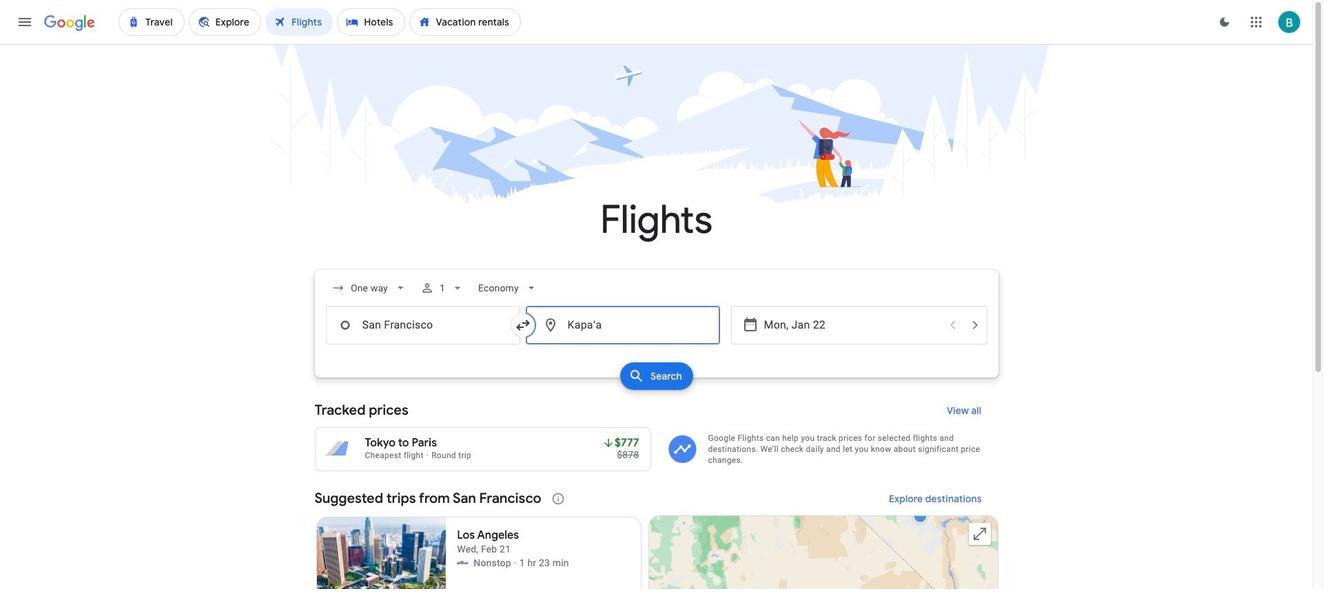 Task type: describe. For each thing, give the bounding box(es) containing it.
 image inside suggested trips from san francisco region
[[514, 556, 517, 570]]

change appearance image
[[1208, 6, 1241, 39]]

 image inside tracked prices region
[[426, 451, 429, 460]]

777 US dollars text field
[[615, 436, 639, 450]]

main menu image
[[17, 14, 33, 30]]

suggested trips from san francisco region
[[315, 482, 998, 589]]

878 US dollars text field
[[617, 449, 639, 460]]

tracked prices region
[[315, 394, 998, 471]]



Task type: vqa. For each thing, say whether or not it's contained in the screenshot.
Add in button
no



Task type: locate. For each thing, give the bounding box(es) containing it.
 image
[[514, 556, 517, 570]]

None field
[[326, 276, 412, 300], [473, 276, 544, 300], [326, 276, 412, 300], [473, 276, 544, 300]]

Flight search field
[[304, 270, 1009, 394]]

 image
[[426, 451, 429, 460]]

Departure text field
[[764, 307, 940, 344]]

jetblue image
[[457, 557, 468, 568]]

None text field
[[326, 306, 520, 345], [525, 306, 720, 345], [326, 306, 520, 345], [525, 306, 720, 345]]

swap origin and destination. image
[[514, 317, 531, 334]]



